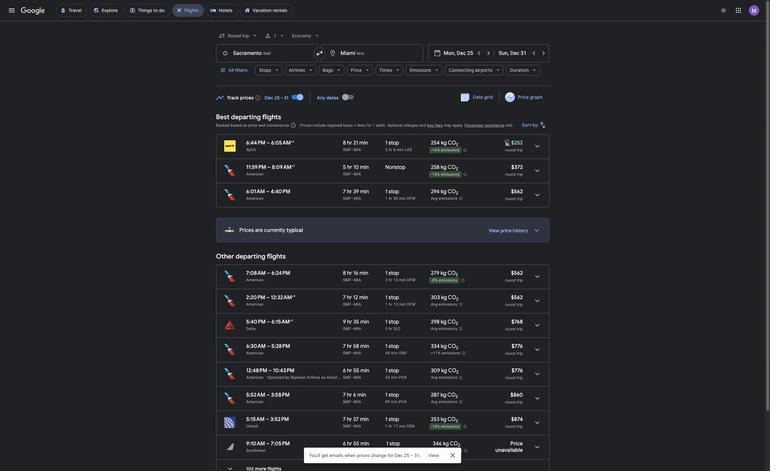Task type: locate. For each thing, give the bounding box(es) containing it.
stop for 254
[[389, 140, 399, 146]]

co inside 346 kg co 2
[[450, 441, 458, 448]]

2 right 303
[[456, 297, 459, 302]]

+
[[354, 123, 356, 128], [291, 140, 293, 144], [292, 164, 293, 168], [292, 295, 294, 299], [290, 319, 292, 323]]

2 down apply.
[[456, 142, 458, 148]]

$776 round trip
[[505, 344, 523, 356], [505, 368, 523, 381]]

dfw inside 1 stop 1 hr 30 min dfw
[[407, 197, 415, 201]]

kg up -8% emissions
[[441, 270, 446, 277]]

leaves sacramento international airport at 11:59 pm on monday, december 25 and arrives at miami international airport at 8:09 am on tuesday, december 26. element
[[246, 164, 295, 171]]

kg for 303
[[441, 295, 447, 301]]

stop inside 1 stop 1 hr 17 min den
[[389, 417, 399, 423]]

1 stop 59 min phx
[[385, 393, 407, 405]]

for
[[366, 123, 372, 128], [388, 454, 394, 459]]

optional
[[387, 123, 403, 128]]

3 avg from the top
[[431, 327, 438, 332]]

5 smf from the top
[[343, 303, 351, 307]]

1 vertical spatial price
[[501, 228, 512, 234]]

total duration 7 hr 37 min. element
[[343, 417, 385, 424]]

Departure time: 6:30 AM. text field
[[246, 344, 266, 350]]

change appearance image
[[716, 3, 731, 18]]

562 US dollars text field
[[511, 189, 523, 195], [511, 270, 523, 277]]

9 round from the top
[[505, 401, 516, 405]]

price graph
[[518, 94, 543, 100]]

round for 287
[[505, 401, 516, 405]]

hr inside 8 hr 16 min smf – mia
[[347, 270, 352, 277]]

3 $562 round trip from the top
[[505, 295, 523, 308]]

2 inside 258 kg co 2
[[456, 166, 458, 172]]

smf down 9
[[343, 327, 351, 332]]

3 7 from the top
[[343, 344, 346, 350]]

dfw inside 1 stop 1 hr 12 min dfw
[[407, 303, 415, 307]]

phx for 309
[[399, 376, 407, 380]]

2 vertical spatial $562
[[511, 295, 523, 301]]

2 562 us dollars text field from the top
[[511, 270, 523, 277]]

times
[[379, 67, 392, 73]]

mia inside 5 hr 10 min smf – mia
[[354, 172, 361, 177]]

1 stop flight. element up 17
[[385, 417, 399, 424]]

0 vertical spatial $776
[[512, 344, 523, 350]]

1 vertical spatial for
[[388, 454, 394, 459]]

25 – 31
[[274, 95, 289, 101]]

co up +11% emissions
[[448, 344, 456, 350]]

total duration 7 hr 39 min. element
[[343, 189, 385, 196]]

mia inside 9 hr 35 min smf – mia
[[354, 327, 361, 332]]

- down 279
[[431, 279, 432, 283]]

mia down 37
[[354, 425, 361, 429]]

0 vertical spatial price
[[248, 123, 257, 128]]

smf down total duration 8 hr 16 min. element
[[343, 278, 351, 283]]

trip for 258
[[517, 173, 523, 177]]

4 mia from the top
[[354, 278, 361, 283]]

smf down total duration 7 hr 6 min. element at the bottom of the page
[[343, 400, 351, 405]]

hr inside 7 hr 37 min smf – mia
[[347, 417, 352, 423]]

10 smf from the top
[[343, 425, 351, 429]]

other departing flights
[[216, 253, 286, 261]]

2 dfw from the top
[[407, 278, 415, 283]]

1 mia from the top
[[354, 148, 361, 152]]

9:10 am – 7:05 pm southwest
[[246, 441, 290, 454]]

co for 253
[[448, 417, 456, 423]]

american inside "6:01 am – 4:40 pm american"
[[246, 197, 264, 201]]

prices
[[300, 123, 312, 128], [239, 228, 254, 234]]

Arrival time: 8:09 AM on  Tuesday, December 26. text field
[[272, 164, 295, 171]]

round for 253
[[505, 425, 516, 430]]

1 $562 round trip from the top
[[505, 189, 523, 201]]

2 inside 254 kg co 2
[[456, 142, 458, 148]]

+11% emissions
[[431, 352, 461, 356]]

2 avg emissions from the top
[[431, 303, 457, 307]]

12 up 1 stop 3 hr slc
[[393, 303, 398, 307]]

hr left las in the right top of the page
[[389, 148, 392, 152]]

2 mia from the top
[[354, 172, 361, 177]]

1 562 us dollars text field from the top
[[511, 189, 523, 195]]

0 vertical spatial dec
[[265, 95, 273, 101]]

avg down 309
[[431, 376, 438, 381]]

252 US dollars text field
[[511, 140, 523, 146]]

2 up +11% emissions
[[456, 346, 458, 351]]

6:01 am – 4:40 pm american
[[246, 189, 290, 201]]

kg for 309
[[441, 368, 447, 375]]

3 - from the top
[[431, 279, 432, 283]]

aus
[[394, 449, 402, 454]]

2 avg from the top
[[431, 303, 438, 307]]

1 stop flight. element for 253
[[385, 417, 399, 424]]

stop for 334
[[389, 344, 399, 350]]

6 left las in the right top of the page
[[393, 148, 396, 152]]

airlines button
[[285, 62, 316, 78]]

8 trip from the top
[[517, 376, 523, 381]]

2 7 from the top
[[343, 295, 346, 301]]

avg down "298"
[[431, 327, 438, 332]]

kg inside "298 kg co 2"
[[441, 319, 447, 326]]

stop inside 1 stop 49 min ord
[[389, 344, 399, 350]]

emissions
[[410, 67, 431, 73]]

1 inside 5:40 pm – 6:15 am + 1
[[292, 319, 293, 323]]

stop inside 1 stop 59 min phx
[[389, 393, 399, 399]]

stop for 309
[[389, 368, 399, 375]]

kg inside 334 kg co 2
[[441, 344, 447, 350]]

dfw for 294
[[407, 197, 415, 201]]

mia down 16
[[354, 278, 361, 283]]

co for 294
[[448, 189, 456, 195]]

slc
[[393, 327, 401, 332]]

smf inside 7 hr 37 min smf – mia
[[343, 425, 351, 429]]

trip up $562 text box
[[517, 279, 523, 283]]

None text field
[[216, 44, 318, 62], [321, 44, 423, 62], [216, 44, 318, 62], [321, 44, 423, 62]]

smf inside 7 hr 12 min smf – mia
[[343, 303, 351, 307]]

2 trip from the top
[[517, 173, 523, 177]]

leaves sacramento international airport at 12:48 pm on monday, december 25 and arrives at miami international airport at 10:43 pm on monday, december 25. element
[[246, 368, 295, 375]]

prices are currently typical
[[239, 228, 303, 234]]

$860
[[511, 393, 523, 399]]

stop inside 1 stop 1 hr aus
[[390, 441, 400, 448]]

0 vertical spatial dfw
[[407, 197, 415, 201]]

2 inside 334 kg co 2
[[456, 346, 458, 351]]

1 $776 round trip from the top
[[505, 344, 523, 356]]

0 horizontal spatial 12
[[353, 295, 358, 301]]

based
[[231, 123, 242, 128]]

+ inside 5:40 pm – 6:15 am + 1
[[290, 319, 292, 323]]

Arrival time: 12:32 AM on  Tuesday, December 26. text field
[[271, 295, 295, 301]]

learn more about ranking image
[[290, 123, 296, 129]]

$776 for 309
[[512, 368, 523, 375]]

1 stop flight. element
[[385, 140, 399, 147], [385, 189, 399, 196], [385, 270, 399, 278], [385, 295, 399, 302], [385, 319, 399, 327], [385, 344, 399, 351], [385, 368, 399, 376], [385, 393, 399, 400], [385, 417, 399, 424], [386, 441, 400, 449]]

hr inside 1 stop 2 hr 6 min las
[[389, 148, 392, 152]]

1 $562 from the top
[[511, 189, 523, 195]]

9 trip from the top
[[517, 401, 523, 405]]

you'll get emails when prices change for dec 25 – 31.
[[309, 454, 421, 459]]

1 7 from the top
[[343, 189, 346, 195]]

7 inside "7 hr 6 min smf – mia"
[[343, 393, 346, 399]]

filters
[[235, 67, 247, 73]]

min left las in the right top of the page
[[397, 148, 404, 152]]

5:52 am
[[246, 393, 265, 399]]

5 avg from the top
[[431, 400, 438, 405]]

1 stop flight. element for 254
[[385, 140, 399, 147]]

and down best departing flights
[[258, 123, 265, 128]]

9 mia from the top
[[354, 400, 361, 405]]

min right 21
[[359, 140, 368, 146]]

1 vertical spatial phx
[[399, 400, 407, 405]]

$562 round trip up $562 text box
[[505, 270, 523, 283]]

11 mia from the top
[[354, 449, 361, 454]]

- down 258
[[431, 173, 432, 177]]

346 kg co 2
[[433, 441, 460, 449]]

+ for 6:15 am
[[290, 319, 292, 323]]

taxes
[[343, 123, 353, 128]]

stop for 287
[[389, 393, 399, 399]]

1 vertical spatial 12
[[393, 303, 398, 307]]

main content
[[216, 89, 549, 472]]

and
[[258, 123, 265, 128], [419, 123, 426, 128]]

smf for 3:52 pm
[[343, 425, 351, 429]]

best
[[216, 113, 230, 121]]

avg for 309
[[431, 376, 438, 381]]

$562 left flight details. leaves sacramento international airport at 6:01 am on monday, december 25 and arrives at miami international airport at 4:40 pm on monday, december 25. image
[[511, 189, 523, 195]]

total duration 6 hr 55 min. element up the eagle
[[343, 368, 385, 376]]

1 horizontal spatial prices
[[357, 454, 370, 459]]

6 hr 55 min smf – mia for 7:05 pm
[[343, 441, 369, 454]]

3 trip from the top
[[517, 197, 523, 201]]

mia for 3:58 pm
[[354, 400, 361, 405]]

min up you'll get emails when prices change for dec 25 – 31.
[[361, 441, 369, 448]]

kg inside '287 kg co 2'
[[441, 393, 446, 399]]

6 hr 55 min smf – mia left change
[[343, 441, 369, 454]]

0 vertical spatial 562 us dollars text field
[[511, 189, 523, 195]]

co right 287
[[448, 393, 456, 399]]

trip for 253
[[517, 425, 523, 430]]

smf down total duration 7 hr 58 min. element
[[343, 352, 351, 356]]

2 inside 253 kg co 2
[[456, 419, 458, 424]]

2 smf from the top
[[343, 172, 351, 177]]

3 smf from the top
[[343, 197, 351, 201]]

1 vertical spatial prices
[[357, 454, 370, 459]]

0 vertical spatial 12
[[353, 295, 358, 301]]

trip inside $768 round trip
[[517, 327, 523, 332]]

min down 7 hr 58 min smf – mia
[[361, 368, 369, 375]]

2 inside 303 kg co 2
[[456, 297, 459, 302]]

trip for 309
[[517, 376, 523, 381]]

get
[[322, 454, 328, 459]]

1 vertical spatial $562
[[511, 270, 523, 277]]

8 mia from the top
[[354, 376, 361, 380]]

flight details. leaves sacramento international airport at 12:48 pm on monday, december 25 and arrives at miami international airport at 10:43 pm on monday, december 25. image
[[529, 367, 545, 382]]

1 vertical spatial $776 round trip
[[505, 368, 523, 381]]

1 round from the top
[[505, 148, 516, 153]]

1 smf from the top
[[343, 148, 351, 152]]

mia inside 7 hr 37 min smf – mia
[[354, 425, 361, 429]]

round down 768 us dollars text box
[[505, 327, 516, 332]]

$776 round trip for 309
[[505, 368, 523, 381]]

dec inside "view" status
[[395, 454, 403, 459]]

flight details. leaves sacramento international airport at 6:30 am on monday, december 25 and arrives at miami international airport at 5:28 pm on monday, december 25. image
[[529, 342, 545, 358]]

7 inside 7 hr 37 min smf – mia
[[343, 417, 346, 423]]

1 total duration 6 hr 55 min. element from the top
[[343, 368, 385, 376]]

7 hr 6 min smf – mia
[[343, 393, 366, 405]]

6 mia from the top
[[354, 327, 361, 332]]

kg for 253
[[441, 417, 446, 423]]

8 smf from the top
[[343, 376, 351, 380]]

1 vertical spatial departing
[[236, 253, 265, 261]]

0 horizontal spatial dec
[[265, 95, 273, 101]]

dfw up layover (1 of 1) is a 3 hr layover at salt lake city international airport in salt lake city. element
[[407, 303, 415, 307]]

departing for best
[[231, 113, 261, 121]]

Departure time: 11:59 PM. text field
[[246, 164, 266, 171]]

hr down 8 hr 16 min smf – mia
[[347, 295, 352, 301]]

7 inside 7 hr 58 min smf – mia
[[343, 344, 346, 350]]

phx right 43
[[399, 376, 407, 380]]

2 inside "298 kg co 2"
[[456, 321, 458, 327]]

0 horizontal spatial for
[[366, 123, 372, 128]]

0 horizontal spatial view
[[429, 453, 439, 459]]

kg inside 279 kg co 2
[[441, 270, 446, 277]]

0 vertical spatial phx
[[399, 376, 407, 380]]

2 vertical spatial $562 round trip
[[505, 295, 523, 308]]

0 vertical spatial for
[[366, 123, 372, 128]]

$776 round trip up $776 text box
[[505, 344, 523, 356]]

Arrival time: 5:28 PM. text field
[[271, 344, 290, 350]]

smf for 7:05 pm
[[343, 449, 351, 454]]

562 us dollars text field for 294
[[511, 189, 523, 195]]

eagle
[[345, 376, 355, 380]]

– left 6:24 pm
[[267, 270, 270, 277]]

11 smf from the top
[[343, 449, 351, 454]]

layover (1 of 1) is a 3 hr layover at salt lake city international airport in salt lake city. element
[[385, 327, 428, 332]]

6 smf from the top
[[343, 327, 351, 332]]

3 mia from the top
[[354, 197, 361, 201]]

round for 279
[[505, 279, 516, 283]]

avg emissions down 294 kg co 2
[[431, 197, 457, 201]]

price inside price unavailable
[[510, 441, 523, 448]]

2 -16% emissions from the top
[[431, 425, 460, 430]]

– inside 7 hr 58 min smf – mia
[[351, 352, 354, 356]]

2 - from the top
[[431, 173, 432, 177]]

$562 round trip up 768 us dollars text box
[[505, 295, 523, 308]]

emissions down 346 kg co 2
[[444, 449, 463, 454]]

2 inside '287 kg co 2'
[[456, 395, 458, 400]]

1 vertical spatial -16% emissions
[[431, 425, 460, 430]]

round trip
[[505, 148, 523, 153]]

1 vertical spatial $776
[[512, 368, 523, 375]]

and left bag
[[419, 123, 426, 128]]

2 inside 309 kg co 2
[[456, 370, 459, 376]]

2 6 hr 55 min smf – mia from the top
[[343, 441, 369, 454]]

hr inside 5 hr 10 min smf – mia
[[347, 164, 352, 171]]

stop for 346
[[390, 441, 400, 448]]

0 vertical spatial 6 hr 55 min smf – mia
[[343, 368, 369, 380]]

1 stop 1 hr 12 min dfw
[[385, 295, 415, 307]]

2 vertical spatial price
[[510, 441, 523, 448]]

co for 279
[[448, 270, 456, 277]]

1 vertical spatial price
[[518, 94, 529, 100]]

860 US dollars text field
[[511, 393, 523, 399]]

total duration 7 hr 58 min. element
[[343, 344, 385, 351]]

1 inside 11:59 pm – 8:09 am + 1
[[293, 164, 295, 168]]

1 vertical spatial total duration 6 hr 55 min. element
[[343, 441, 386, 449]]

258
[[431, 164, 440, 171]]

4 smf from the top
[[343, 278, 351, 283]]

1 horizontal spatial 12
[[393, 303, 398, 307]]

1 horizontal spatial for
[[388, 454, 394, 459]]

2 round from the top
[[505, 173, 516, 177]]

1 horizontal spatial view
[[489, 228, 499, 234]]

7:08 am
[[246, 270, 266, 277]]

stop inside 1 stop 43 min phx
[[389, 368, 399, 375]]

– left 5:28 pm text box
[[267, 344, 270, 350]]

0 vertical spatial 16%
[[432, 148, 440, 153]]

smf up 9
[[343, 303, 351, 307]]

7 for 7 hr 58 min
[[343, 344, 346, 350]]

smf
[[343, 148, 351, 152], [343, 172, 351, 177], [343, 197, 351, 201], [343, 278, 351, 283], [343, 303, 351, 307], [343, 327, 351, 332], [343, 352, 351, 356], [343, 376, 351, 380], [343, 400, 351, 405], [343, 425, 351, 429], [343, 449, 351, 454]]

None search field
[[216, 28, 549, 86]]

– inside 8 hr 16 min smf – mia
[[351, 278, 354, 283]]

1 8 from the top
[[343, 140, 346, 146]]

mia for 10:43 pm
[[354, 376, 361, 380]]

8 round from the top
[[505, 376, 516, 381]]

2 $776 from the top
[[512, 368, 523, 375]]

0 vertical spatial $562
[[511, 189, 523, 195]]

emissions down 279 kg co 2
[[439, 279, 457, 283]]

kg inside 309 kg co 2
[[441, 368, 447, 375]]

5:40 pm – 6:15 am + 1
[[246, 319, 293, 326]]

trip down $776 text box
[[517, 376, 523, 381]]

Arrival time: 3:52 PM. text field
[[270, 417, 289, 423]]

1 vertical spatial 6 hr 55 min smf – mia
[[343, 441, 369, 454]]

1 avg emissions from the top
[[431, 197, 457, 201]]

9:10 am
[[246, 441, 265, 448]]

1 $776 from the top
[[512, 344, 523, 350]]

for for fees
[[366, 123, 372, 128]]

7 down 8 hr 16 min smf – mia
[[343, 295, 346, 301]]

dates
[[326, 95, 339, 101]]

smf inside 8 hr 16 min smf – mia
[[343, 278, 351, 283]]

+ inside 11:59 pm – 8:09 am + 1
[[292, 164, 293, 168]]

co
[[448, 140, 456, 146], [448, 164, 456, 171], [448, 189, 456, 195], [448, 270, 456, 277], [448, 295, 456, 301], [448, 319, 456, 326], [448, 344, 456, 350], [448, 368, 456, 375], [448, 393, 456, 399], [448, 417, 456, 423], [450, 441, 458, 448]]

min right 17
[[399, 425, 406, 429]]

avg emissions down 303 kg co 2
[[431, 303, 457, 307]]

49
[[385, 352, 390, 356]]

total duration 5 hr 10 min. element
[[343, 164, 385, 172]]

co inside "298 kg co 2"
[[448, 319, 456, 326]]

bags
[[323, 67, 333, 73]]

2 $562 from the top
[[511, 270, 523, 277]]

Departure time: 5:40 PM. text field
[[246, 319, 266, 326]]

co inside 254 kg co 2
[[448, 140, 456, 146]]

1 6 hr 55 min smf – mia from the top
[[343, 368, 369, 380]]

total duration 7 hr 12 min. element
[[343, 295, 385, 302]]

min inside 1 stop 2 hr 6 min las
[[397, 148, 404, 152]]

min right 10
[[360, 164, 369, 171]]

2 left "13"
[[385, 278, 388, 283]]

1 vertical spatial airlines
[[307, 376, 320, 380]]

min inside 1 stop 59 min phx
[[391, 400, 398, 405]]

0 horizontal spatial prices
[[240, 95, 254, 101]]

prices
[[240, 95, 254, 101], [357, 454, 370, 459]]

11:59 pm
[[246, 164, 266, 171]]

55 for 7:05 pm
[[353, 441, 359, 448]]

stops button
[[255, 62, 282, 78]]

– right 6:01 am
[[266, 189, 269, 195]]

10 round from the top
[[505, 425, 516, 430]]

5 round from the top
[[505, 303, 516, 308]]

1 55 from the top
[[353, 368, 359, 375]]

price
[[248, 123, 257, 128], [501, 228, 512, 234]]

kg
[[441, 140, 447, 146], [441, 164, 447, 171], [441, 189, 447, 195], [441, 270, 446, 277], [441, 295, 447, 301], [441, 319, 447, 326], [441, 344, 447, 350], [441, 368, 447, 375], [441, 393, 446, 399], [441, 417, 446, 423], [443, 441, 449, 448]]

1 vertical spatial view
[[429, 453, 439, 459]]

0 vertical spatial airlines
[[289, 67, 305, 73]]

372 US dollars text field
[[511, 164, 523, 171]]

1
[[274, 33, 276, 38], [373, 123, 375, 128], [293, 140, 294, 144], [385, 140, 387, 146], [293, 164, 295, 168], [385, 189, 387, 195], [385, 197, 388, 201], [385, 270, 387, 277], [294, 295, 295, 299], [385, 295, 387, 301], [385, 303, 388, 307], [292, 319, 293, 323], [385, 319, 387, 326], [385, 344, 387, 350], [385, 368, 387, 375], [385, 393, 387, 399], [385, 417, 387, 423], [385, 425, 388, 429], [386, 441, 388, 448], [386, 449, 389, 454]]

8 inside 8 hr 16 min smf – mia
[[343, 270, 346, 277]]

7 round from the top
[[505, 352, 516, 356]]

0 vertical spatial flights
[[262, 113, 281, 121]]

4 avg from the top
[[431, 376, 438, 381]]

kg inside 294 kg co 2
[[441, 189, 447, 195]]

– down total duration 7 hr 12 min. element
[[351, 303, 354, 307]]

apply.
[[453, 123, 463, 128]]

–
[[267, 140, 270, 146], [351, 148, 354, 152], [267, 164, 271, 171], [351, 172, 354, 177], [266, 189, 269, 195], [351, 197, 354, 201], [267, 270, 270, 277], [351, 278, 354, 283], [266, 295, 270, 301], [351, 303, 354, 307], [267, 319, 270, 326], [351, 327, 354, 332], [267, 344, 270, 350], [351, 352, 354, 356], [269, 368, 272, 375], [351, 376, 354, 380], [267, 393, 270, 399], [351, 400, 354, 405], [266, 417, 269, 423], [351, 425, 354, 429], [266, 441, 269, 448], [351, 449, 354, 454]]

1 phx from the top
[[399, 376, 407, 380]]

kg right 303
[[441, 295, 447, 301]]

1 stop flight. element for 294
[[385, 189, 399, 196]]

1 vertical spatial prices
[[239, 228, 254, 234]]

2 inside 279 kg co 2
[[456, 272, 458, 278]]

dec inside find the best price region
[[265, 95, 273, 101]]

stop inside 1 stop 2 hr 13 min dfw
[[389, 270, 399, 277]]

$562 for 303
[[511, 295, 523, 301]]

-16% emissions
[[431, 148, 460, 153], [431, 425, 460, 430]]

for left adult.
[[366, 123, 372, 128]]

1 inside popup button
[[274, 33, 276, 38]]

0 vertical spatial view
[[489, 228, 499, 234]]

flight details. leaves sacramento international airport at 6:44 pm on monday, december 25 and arrives at miami international airport at 6:05 am on tuesday, december 26. image
[[529, 139, 545, 154]]

smf for 8:09 am
[[343, 172, 351, 177]]

0 vertical spatial prices
[[300, 123, 312, 128]]

1 vertical spatial 16%
[[432, 425, 440, 430]]

hr
[[347, 140, 352, 146], [389, 148, 392, 152], [347, 164, 352, 171], [347, 189, 352, 195], [389, 197, 392, 201], [347, 270, 352, 277], [389, 278, 392, 283], [347, 295, 352, 301], [389, 303, 392, 307], [347, 319, 352, 326], [389, 327, 392, 332], [347, 344, 352, 350], [347, 368, 352, 375], [347, 393, 352, 399], [347, 417, 352, 423], [389, 425, 392, 429], [347, 441, 352, 448], [390, 449, 393, 454]]

mia down total duration 7 hr 6 min. element at the bottom of the page
[[354, 400, 361, 405]]

1 stop flight. element for 287
[[385, 393, 399, 400]]

flight details. leaves sacramento international airport at 5:52 am on monday, december 25 and arrives at miami international airport at 3:58 pm on monday, december 25. image
[[529, 391, 545, 407]]

9 smf from the top
[[343, 400, 351, 405]]

stop inside 1 stop 1 hr 12 min dfw
[[389, 295, 399, 301]]

2 up "nonstop"
[[385, 148, 388, 152]]

view down 346 on the bottom right of the page
[[429, 453, 439, 459]]

0 vertical spatial $562 round trip
[[505, 189, 523, 201]]

2 $562 round trip from the top
[[505, 270, 523, 283]]

4 - from the top
[[431, 425, 432, 430]]

mia inside 7 hr 39 min smf – mia
[[354, 197, 361, 201]]

avg down 287
[[431, 400, 438, 405]]

1 horizontal spatial price
[[501, 228, 512, 234]]

– inside 9 hr 35 min smf – mia
[[351, 327, 354, 332]]

0 vertical spatial price
[[351, 67, 362, 73]]

mia down 35
[[354, 327, 361, 332]]

3 dfw from the top
[[407, 303, 415, 307]]

7 left 37
[[343, 417, 346, 423]]

562 US dollars text field
[[511, 295, 523, 301]]

7 mia from the top
[[354, 352, 361, 356]]

co for 254
[[448, 140, 456, 146]]

1 - from the top
[[431, 148, 432, 153]]

kg for 346
[[443, 441, 449, 448]]

hr left the 58 on the bottom left of page
[[347, 344, 352, 350]]

main menu image
[[8, 7, 16, 14]]

price right on
[[248, 123, 257, 128]]

2 8 from the top
[[343, 270, 346, 277]]

2 55 from the top
[[353, 441, 359, 448]]

kg right 254
[[441, 140, 447, 146]]

4 trip from the top
[[517, 279, 523, 283]]

6
[[393, 148, 396, 152], [343, 368, 346, 375], [353, 393, 356, 399], [343, 441, 346, 448]]

history
[[513, 228, 528, 234]]

price left graph
[[518, 94, 529, 100]]

duration
[[510, 67, 529, 73]]

2 for 254
[[456, 142, 458, 148]]

0 vertical spatial 8
[[343, 140, 346, 146]]

phx inside 1 stop 43 min phx
[[399, 376, 407, 380]]

ranked based on price and convenience
[[216, 123, 289, 128]]

hr left 30
[[389, 197, 392, 201]]

change
[[371, 454, 386, 459]]

1 horizontal spatial dec
[[395, 454, 403, 459]]

1 horizontal spatial prices
[[300, 123, 312, 128]]

1 vertical spatial flights
[[267, 253, 286, 261]]

7 left the 58 on the bottom left of page
[[343, 344, 346, 350]]

7 trip from the top
[[517, 352, 523, 356]]

2 and from the left
[[419, 123, 426, 128]]

1 16% from the top
[[432, 148, 440, 153]]

2 right "298"
[[456, 321, 458, 327]]

round for 303
[[505, 303, 516, 308]]

airlines right stops popup button
[[289, 67, 305, 73]]

6 up when
[[343, 441, 346, 448]]

5:15 am
[[246, 417, 265, 423]]

16% down 254
[[432, 148, 440, 153]]

3 $562 from the top
[[511, 295, 523, 301]]

1 vertical spatial 55
[[353, 441, 359, 448]]

21
[[353, 140, 358, 146]]

0 vertical spatial -16% emissions
[[431, 148, 460, 153]]

– down 35
[[351, 327, 354, 332]]

avg emissions down "298 kg co 2"
[[431, 327, 457, 332]]

1 horizontal spatial and
[[419, 123, 426, 128]]

for inside "view" status
[[388, 454, 394, 459]]

0 vertical spatial 55
[[353, 368, 359, 375]]

8
[[343, 140, 346, 146], [343, 270, 346, 277]]

2 inside 346 kg co 2
[[458, 443, 460, 449]]

2 16% from the top
[[432, 425, 440, 430]]

hr left 16
[[347, 270, 352, 277]]

16% down 253
[[432, 425, 440, 430]]

fees right bag
[[435, 123, 443, 128]]

trip down 860 us dollars text field
[[517, 401, 523, 405]]

co inside 253 kg co 2
[[448, 417, 456, 423]]

7 smf from the top
[[343, 352, 351, 356]]

562 us dollars text field left flight details. leaves sacramento international airport at 7:08 am on monday, december 25 and arrives at miami international airport at 6:24 pm on monday, december 25. icon
[[511, 270, 523, 277]]

- for 254
[[431, 148, 432, 153]]

avg emissions down '287 kg co 2'
[[431, 400, 457, 405]]

graph
[[530, 94, 543, 100]]

11:59 pm – 8:09 am + 1
[[246, 164, 295, 171]]

total duration 9 hr 35 min. element
[[343, 319, 385, 327]]

562 us dollars text field for 279
[[511, 270, 523, 277]]

mia for 7:05 pm
[[354, 449, 361, 454]]

4 round from the top
[[505, 279, 516, 283]]

5 avg emissions from the top
[[431, 400, 457, 405]]

Departure time: 2:20 PM. text field
[[246, 295, 265, 301]]

nonstop flight. element
[[385, 164, 406, 172]]

smf right get
[[343, 449, 351, 454]]

+ for 12:32 am
[[292, 295, 294, 299]]

– down 16
[[351, 278, 354, 283]]

spirit
[[246, 148, 256, 152]]

$562 left flight details. leaves sacramento international airport at 2:20 pm on monday, december 25 and arrives at miami international airport at 12:32 am on tuesday, december 26. image
[[511, 295, 523, 301]]

10
[[353, 164, 359, 171]]

total duration 8 hr 21 min. element
[[343, 140, 385, 147]]

skywest
[[290, 376, 305, 380]]

bag fees button
[[427, 123, 443, 128]]

hr inside 7 hr 39 min smf – mia
[[347, 189, 352, 195]]

3 avg emissions from the top
[[431, 327, 457, 332]]

mia down the 39
[[354, 197, 361, 201]]

mia for 4:40 pm
[[354, 197, 361, 201]]

1 horizontal spatial fees
[[435, 123, 443, 128]]

hr inside 1 stop 1 hr 17 min den
[[389, 425, 392, 429]]

0 vertical spatial departing
[[231, 113, 261, 121]]

1 vertical spatial 562 us dollars text field
[[511, 270, 523, 277]]

4 avg emissions from the top
[[431, 376, 457, 381]]

0 horizontal spatial airlines
[[289, 67, 305, 73]]

hr inside 7 hr 12 min smf – mia
[[347, 295, 352, 301]]

2 $776 round trip from the top
[[505, 368, 523, 381]]

Departure time: 6:44 PM. text field
[[246, 140, 265, 146]]

co up -15% emissions
[[448, 164, 456, 171]]

10 trip from the top
[[517, 425, 523, 430]]

0 horizontal spatial prices
[[239, 228, 254, 234]]

hr inside 1 stop 1 hr 12 min dfw
[[389, 303, 392, 307]]

2 right 294
[[456, 191, 458, 196]]

1 vertical spatial dfw
[[407, 278, 415, 283]]

6 trip from the top
[[517, 327, 523, 332]]

trip inside $874 round trip
[[517, 425, 523, 430]]

1 vertical spatial $562 round trip
[[505, 270, 523, 283]]

flight details. leaves sacramento international airport at 5:40 pm on monday, december 25 and arrives at miami international airport at 6:15 am on tuesday, december 26. image
[[529, 318, 545, 334]]

0 horizontal spatial and
[[258, 123, 265, 128]]

0 vertical spatial total duration 6 hr 55 min. element
[[343, 368, 385, 376]]

kg up -15% emissions
[[441, 164, 447, 171]]

co inside 309 kg co 2
[[448, 368, 456, 375]]

4 7 from the top
[[343, 393, 346, 399]]

layover (1 of 1) is a 1 hr 12 min layover at dallas/fort worth international airport in dallas. element
[[385, 302, 428, 308]]

kg for 298
[[441, 319, 447, 326]]

253 kg co 2
[[431, 417, 458, 424]]

1 stop flight. element up '59'
[[385, 393, 399, 400]]

294
[[431, 189, 440, 195]]

kg for 294
[[441, 189, 447, 195]]

1 vertical spatial dec
[[395, 454, 403, 459]]

1 stop flight. element up 30
[[385, 189, 399, 196]]

55 up when
[[353, 441, 359, 448]]

co for 334
[[448, 344, 456, 350]]

0 vertical spatial $776 round trip
[[505, 344, 523, 356]]

279 kg co 2
[[431, 270, 458, 278]]

min inside 1 stop 2 hr 13 min dfw
[[399, 278, 406, 283]]

5 trip from the top
[[517, 303, 523, 308]]

co right 294
[[448, 189, 456, 195]]

1 dfw from the top
[[407, 197, 415, 201]]

8 for 8 hr 16 min
[[343, 270, 346, 277]]

leaves sacramento international airport at 7:08 am on monday, december 25 and arrives at miami international airport at 6:24 pm on monday, december 25. element
[[246, 270, 290, 277]]

total duration 6 hr 55 min. element
[[343, 368, 385, 376], [343, 441, 386, 449]]

hr up 1 stop 3 hr slc
[[389, 303, 392, 307]]

3 round from the top
[[505, 197, 516, 201]]

776 US dollars text field
[[512, 344, 523, 350]]

0 horizontal spatial fees
[[357, 123, 365, 128]]

leaves sacramento international airport at 2:20 pm on monday, december 25 and arrives at miami international airport at 12:32 am on tuesday, december 26. element
[[246, 295, 295, 301]]

mia down 21
[[354, 148, 361, 152]]

1 avg from the top
[[431, 197, 438, 201]]

avg for 303
[[431, 303, 438, 307]]

562 us dollars text field left flight details. leaves sacramento international airport at 6:01 am on monday, december 25 and arrives at miami international airport at 4:40 pm on monday, december 25. image
[[511, 189, 523, 195]]

1 and from the left
[[258, 123, 265, 128]]

6:24 pm
[[271, 270, 290, 277]]

dfw for 303
[[407, 303, 415, 307]]

None field
[[216, 30, 261, 42], [289, 30, 323, 42], [216, 30, 261, 42], [289, 30, 323, 42]]

mia for 6:15 am
[[354, 327, 361, 332]]

flight details. leaves sacramento international airport at 9:10 am on monday, december 25 and arrives at miami international airport at 7:05 pm on monday, december 25. image
[[529, 440, 545, 456]]

layover (1 of 1) is a 2 hr 6 min layover at harry reid international airport in las vegas. element
[[385, 147, 428, 153]]

co inside 303 kg co 2
[[448, 295, 456, 301]]

track
[[227, 95, 239, 101]]

price
[[351, 67, 362, 73], [518, 94, 529, 100], [510, 441, 523, 448]]

2 vertical spatial dfw
[[407, 303, 415, 307]]

min right 49
[[391, 352, 398, 356]]

kg for 258
[[441, 164, 447, 171]]

total duration 7 hr 6 min. element
[[343, 393, 385, 400]]

10 mia from the top
[[354, 425, 361, 429]]

co right 253
[[448, 417, 456, 423]]

6 round from the top
[[505, 327, 516, 332]]

2 phx from the top
[[399, 400, 407, 405]]

15%
[[432, 173, 440, 177]]

hr left aus
[[390, 449, 393, 454]]

7:08 am – 6:24 pm american
[[246, 270, 290, 283]]

kg inside 254 kg co 2
[[441, 140, 447, 146]]

view button
[[424, 450, 444, 462]]

0 vertical spatial prices
[[240, 95, 254, 101]]

$252
[[511, 140, 523, 146]]

loading results progress bar
[[0, 21, 765, 22]]

co for 309
[[448, 368, 456, 375]]

2 total duration 6 hr 55 min. element from the top
[[343, 441, 386, 449]]

co inside 279 kg co 2
[[448, 270, 456, 277]]

– inside "5:52 am – 3:58 pm american"
[[267, 393, 270, 399]]

$562 for 294
[[511, 189, 523, 195]]

1 stop flight. element up aus
[[386, 441, 400, 449]]

co for 258
[[448, 164, 456, 171]]

smf inside 9 hr 35 min smf – mia
[[343, 327, 351, 332]]

5 mia from the top
[[354, 303, 361, 307]]

6:15 am
[[271, 319, 290, 326]]

avg emissions for 309
[[431, 376, 457, 381]]

1 vertical spatial 8
[[343, 270, 346, 277]]

stop for 298
[[389, 319, 399, 326]]

5 7 from the top
[[343, 417, 346, 423]]

768 US dollars text field
[[511, 319, 523, 326]]

duration button
[[506, 62, 540, 78]]

1 -16% emissions from the top
[[431, 148, 460, 153]]

6:44 pm – 6:05 am + 1
[[246, 140, 294, 146]]

1 stop flight. element for 303
[[385, 295, 399, 302]]

dfw right 30
[[407, 197, 415, 201]]

2 for 253
[[456, 419, 458, 424]]



Task type: describe. For each thing, give the bounding box(es) containing it.
required
[[327, 123, 342, 128]]

trip for 294
[[517, 197, 523, 201]]

25 – 31.
[[404, 454, 421, 459]]

min inside 7 hr 37 min smf – mia
[[360, 417, 369, 423]]

37
[[353, 417, 359, 423]]

309
[[431, 368, 440, 375]]

by:
[[532, 122, 539, 128]]

trip for 334
[[517, 352, 523, 356]]

learn more about tracked prices image
[[255, 95, 261, 101]]

mia for 8:09 am
[[354, 172, 361, 177]]

mia for 3:52 pm
[[354, 425, 361, 429]]

convenience
[[266, 123, 289, 128]]

swap origin and destination. image
[[316, 49, 323, 57]]

nonstop
[[385, 164, 406, 171]]

1 stop 1 hr aus
[[386, 441, 402, 454]]

6:30 am – 5:28 pm american
[[246, 344, 290, 356]]

leaves sacramento international airport at 6:44 pm on monday, december 25 and arrives at miami international airport at 6:05 am on tuesday, december 26. element
[[246, 140, 294, 146]]

1 stop 49 min ord
[[385, 344, 407, 356]]

may
[[444, 123, 452, 128]]

flight details. leaves sacramento international airport at 7:08 am on monday, december 25 and arrives at miami international airport at 6:24 pm on monday, december 25. image
[[529, 269, 545, 285]]

american right as
[[327, 376, 344, 380]]

any
[[317, 95, 325, 101]]

american down 12:48 pm
[[246, 376, 264, 380]]

min inside 1 stop 1 hr 30 min dfw
[[399, 197, 406, 201]]

you'll
[[309, 454, 320, 459]]

hr inside 7 hr 58 min smf – mia
[[347, 344, 352, 350]]

– inside 7:08 am – 6:24 pm american
[[267, 270, 270, 277]]

1 stop flight. element for 298
[[385, 319, 399, 327]]

– inside 6:30 am – 5:28 pm american
[[267, 344, 270, 350]]

6:01 am
[[246, 189, 265, 195]]

5:28 pm
[[271, 344, 290, 350]]

passenger assistance button
[[464, 123, 505, 128]]

7 for 7 hr 6 min
[[343, 393, 346, 399]]

leaves sacramento international airport at 5:40 pm on monday, december 25 and arrives at miami international airport at 6:15 am on tuesday, december 26. element
[[246, 319, 293, 326]]

Arrival time: 6:05 AM on  Tuesday, December 26. text field
[[271, 140, 294, 146]]

round for 294
[[505, 197, 516, 201]]

avg emissions for 294
[[431, 197, 457, 201]]

layover (1 of 1) is a 1 hr layover at austin-bergstrom international airport in austin. element
[[386, 449, 430, 454]]

min inside 1 stop 43 min phx
[[391, 376, 398, 380]]

hr inside "7 hr 6 min smf – mia"
[[347, 393, 352, 399]]

view price history image
[[529, 223, 544, 239]]

$372
[[511, 164, 523, 171]]

12 inside 7 hr 12 min smf – mia
[[353, 295, 358, 301]]

6:30 am
[[246, 344, 266, 350]]

$562 round trip for 279
[[505, 270, 523, 283]]

-16% emissions for 253
[[431, 425, 460, 430]]

min inside 7 hr 12 min smf – mia
[[359, 295, 368, 301]]

1 stop 43 min phx
[[385, 368, 407, 380]]

mia for 12:32 am
[[354, 303, 361, 307]]

+ for 8:09 am
[[292, 164, 293, 168]]

– inside 11:59 pm – 8:09 am + 1
[[267, 164, 271, 171]]

334
[[431, 344, 440, 350]]

1 inside 1 stop 43 min phx
[[385, 368, 387, 375]]

6 inside "7 hr 6 min smf – mia"
[[353, 393, 356, 399]]

flights for best departing flights
[[262, 113, 281, 121]]

303 kg co 2
[[431, 295, 459, 302]]

prices inside find the best price region
[[240, 95, 254, 101]]

min inside "7 hr 6 min smf – mia"
[[357, 393, 366, 399]]

12 inside 1 stop 1 hr 12 min dfw
[[393, 303, 398, 307]]

co for 298
[[448, 319, 456, 326]]

Departure time: 5:52 AM. text field
[[246, 393, 265, 399]]

298
[[431, 319, 440, 326]]

43
[[385, 376, 390, 380]]

min inside 5 hr 10 min smf – mia
[[360, 164, 369, 171]]

7 for 7 hr 39 min
[[343, 189, 346, 195]]

emissions down 254 kg co 2
[[441, 148, 460, 153]]

8:09 am
[[272, 164, 292, 171]]

flight details. leaves sacramento international airport at 6:01 am on monday, december 25 and arrives at miami international airport at 4:40 pm on monday, december 25. image
[[529, 187, 545, 203]]

leaves sacramento international airport at 6:30 am on monday, december 25 and arrives at miami international airport at 5:28 pm on monday, december 25. element
[[246, 344, 290, 350]]

emissions down 253 kg co 2
[[441, 425, 460, 430]]

avg emissions for 287
[[431, 400, 457, 405]]

– inside 7 hr 39 min smf – mia
[[351, 197, 354, 201]]

– inside 9:10 am – 7:05 pm southwest
[[266, 441, 269, 448]]

date grid
[[473, 94, 493, 100]]

emissions down 334 kg co 2
[[442, 352, 461, 356]]

7 hr 58 min smf – mia
[[343, 344, 369, 356]]

7 for 7 hr 12 min
[[343, 295, 346, 301]]

874 US dollars text field
[[511, 417, 523, 423]]

$874
[[511, 417, 523, 423]]

american inside "5:52 am – 3:58 pm american"
[[246, 400, 264, 405]]

american down 11:59 pm
[[246, 172, 264, 177]]

hr up the eagle
[[347, 368, 352, 375]]

trip for 298
[[517, 327, 523, 332]]

airlines inside popup button
[[289, 67, 305, 73]]

1 horizontal spatial airlines
[[307, 376, 320, 380]]

min inside 1 stop 1 hr 17 min den
[[399, 425, 406, 429]]

layover (1 of 1) is a 1 hr 30 min layover at dallas/fort worth international airport in dallas. element
[[385, 196, 428, 201]]

price for price graph
[[518, 94, 529, 100]]

1 inside 1 stop 59 min phx
[[385, 393, 387, 399]]

287
[[431, 393, 439, 399]]

– inside 7 hr 37 min smf – mia
[[351, 425, 354, 429]]

co for 303
[[448, 295, 456, 301]]

2 for 298
[[456, 321, 458, 327]]

min inside 1 stop 1 hr 12 min dfw
[[399, 303, 406, 307]]

ord
[[399, 352, 407, 356]]

$860 round trip
[[505, 393, 523, 405]]

co for 287
[[448, 393, 456, 399]]

Departure time: 5:15 AM. text field
[[246, 417, 265, 423]]

16% for 254
[[432, 148, 440, 153]]

Arrival time: 10:43 PM. text field
[[273, 368, 295, 375]]

2:20 pm – 12:32 am + 1
[[246, 295, 295, 301]]

$874 round trip
[[505, 417, 523, 430]]

– inside 8 hr 21 min smf – mia
[[351, 148, 354, 152]]

Arrival time: 3:58 PM. text field
[[271, 393, 290, 399]]

smf for 6:24 pm
[[343, 278, 351, 283]]

hr inside 1 stop 1 hr 30 min dfw
[[389, 197, 392, 201]]

leaves sacramento international airport at 9:10 am on monday, december 25 and arrives at miami international airport at 7:05 pm on monday, december 25. element
[[246, 441, 290, 448]]

price unavailable
[[495, 441, 523, 454]]

298 kg co 2
[[431, 319, 458, 327]]

all filters button
[[216, 62, 253, 78]]

6 hr 55 min smf – mia for 10:43 pm
[[343, 368, 369, 380]]

Arrival time: 7:05 PM. text field
[[271, 441, 290, 448]]

2 for 334
[[456, 346, 458, 351]]

american inside 7:08 am – 6:24 pm american
[[246, 278, 264, 283]]

– inside 5:40 pm – 6:15 am + 1
[[267, 319, 270, 326]]

total duration 8 hr 16 min. element
[[343, 270, 385, 278]]

avg for 294
[[431, 197, 438, 201]]

1 inside 1 stop 49 min ord
[[385, 344, 387, 350]]

main content containing best departing flights
[[216, 89, 549, 472]]

on
[[243, 123, 247, 128]]

layover (1 of 1) is a 1 hr 17 min layover at denver international airport in denver. element
[[385, 424, 428, 430]]

min inside 7 hr 58 min smf – mia
[[360, 344, 369, 350]]

2 for 309
[[456, 370, 459, 376]]

$776 round trip for 334
[[505, 344, 523, 356]]

16
[[353, 270, 358, 277]]

$768
[[511, 319, 523, 326]]

– inside 5:15 am – 3:52 pm united
[[266, 417, 269, 423]]

Departure time: 9:10 AM. text field
[[246, 441, 265, 448]]

1 stop flight. element for 279
[[385, 270, 399, 278]]

prices for prices include required taxes + fees for 1 adult. optional charges and bag fees may apply. passenger assistance
[[300, 123, 312, 128]]

charges
[[404, 123, 418, 128]]

typical
[[287, 228, 303, 234]]

$776 for 334
[[512, 344, 523, 350]]

min inside 1 stop 49 min ord
[[391, 352, 398, 356]]

smf for 4:40 pm
[[343, 197, 351, 201]]

309 kg co 2
[[431, 368, 459, 376]]

- for 258
[[431, 173, 432, 177]]

all filters
[[228, 67, 247, 73]]

55 for 10:43 pm
[[353, 368, 359, 375]]

287 kg co 2
[[431, 393, 458, 400]]

2 inside 1 stop 2 hr 13 min dfw
[[385, 278, 388, 283]]

Departure time: 6:01 AM. text field
[[246, 189, 265, 195]]

american down 2:20 pm text box
[[246, 303, 264, 307]]

stop for 294
[[389, 189, 399, 195]]

1 inside 1 stop 2 hr 13 min dfw
[[385, 270, 387, 277]]

1 inside 2:20 pm – 12:32 am + 1
[[294, 295, 295, 299]]

connecting airports
[[449, 67, 492, 73]]

kg for 279
[[441, 270, 446, 277]]

$562 round trip for 294
[[505, 189, 523, 201]]

flight details. leaves sacramento international airport at 5:15 am on monday, december 25 and arrives at miami international airport at 3:52 pm on monday, december 25. image
[[529, 416, 545, 431]]

- for 279
[[431, 279, 432, 283]]

emissions down 303 kg co 2
[[439, 303, 457, 307]]

9 hr 35 min smf – mia
[[343, 319, 369, 332]]

emails
[[329, 454, 343, 459]]

hr inside 9 hr 35 min smf – mia
[[347, 319, 352, 326]]

102 more flights image
[[222, 462, 238, 472]]

12:48 pm – 10:43 pm
[[246, 368, 295, 375]]

view status
[[304, 449, 461, 464]]

this price for this flight doesn't include overhead bin access. if you need a carry-on bag, use the bags filter to update prices. image
[[503, 139, 511, 147]]

unavailable
[[495, 448, 523, 454]]

smf for 10:43 pm
[[343, 376, 351, 380]]

smf for 3:58 pm
[[343, 400, 351, 405]]

phx for 287
[[399, 400, 407, 405]]

2 inside 1 stop 2 hr 6 min las
[[385, 148, 388, 152]]

12:32 am
[[271, 295, 292, 301]]

round for 309
[[505, 376, 516, 381]]

hr up when
[[347, 441, 352, 448]]

total duration 6 hr 55 min. element for 346
[[343, 441, 386, 449]]

kg for 287
[[441, 393, 446, 399]]

avg emissions for 298
[[431, 327, 457, 332]]

8 for 8 hr 21 min
[[343, 140, 346, 146]]

assistance
[[485, 123, 505, 128]]

view for view price history
[[489, 228, 499, 234]]

Departure text field
[[444, 45, 474, 62]]

stop for 279
[[389, 270, 399, 277]]

avg for 287
[[431, 400, 438, 405]]

layover (1 of 1) is a 59 min layover at phoenix sky harbor international airport in phoenix. element
[[385, 400, 428, 405]]

avg emissions for 303
[[431, 303, 457, 307]]

1 stop 1 hr 30 min dfw
[[385, 189, 415, 201]]

american inside 6:30 am – 5:28 pm american
[[246, 352, 264, 356]]

flight details. leaves sacramento international airport at 11:59 pm on monday, december 25 and arrives at miami international airport at 8:09 am on tuesday, december 26. image
[[529, 163, 545, 179]]

date
[[473, 94, 483, 100]]

emissions down "298 kg co 2"
[[439, 327, 457, 332]]

hr inside 1 stop 2 hr 13 min dfw
[[389, 278, 392, 283]]

kg for 334
[[441, 344, 447, 350]]

min inside 9 hr 35 min smf – mia
[[360, 319, 369, 326]]

– inside "6:01 am – 4:40 pm american"
[[266, 189, 269, 195]]

stop for 253
[[389, 417, 399, 423]]

connecting airports button
[[445, 62, 504, 78]]

1 trip from the top
[[517, 148, 523, 153]]

smf for 5:28 pm
[[343, 352, 351, 356]]

1 stop flight. element for 334
[[385, 344, 399, 351]]

view for view
[[429, 453, 439, 459]]

hr inside 1 stop 1 hr aus
[[390, 449, 393, 454]]

-8% emissions
[[431, 279, 457, 283]]

departing for other
[[236, 253, 265, 261]]

prices inside "view" status
[[357, 454, 370, 459]]

Departure time: 12:48 PM. text field
[[246, 368, 267, 375]]

1 inside 1 stop 2 hr 6 min las
[[385, 140, 387, 146]]

10:43 pm
[[273, 368, 295, 375]]

– inside 6:44 pm – 6:05 am + 1
[[267, 140, 270, 146]]

– inside 7 hr 12 min smf – mia
[[351, 303, 354, 307]]

253
[[431, 417, 439, 423]]

emissions down 294 kg co 2
[[439, 197, 457, 201]]

2 for 287
[[456, 395, 458, 400]]

operated
[[267, 376, 284, 380]]

by
[[285, 376, 289, 380]]

2 fees from the left
[[435, 123, 443, 128]]

southwest
[[246, 449, 266, 454]]

den
[[407, 425, 415, 429]]

price for price
[[351, 67, 362, 73]]

– inside 5 hr 10 min smf – mia
[[351, 172, 354, 177]]

flight details. leaves sacramento international airport at 2:20 pm on monday, december 25 and arrives at miami international airport at 12:32 am on tuesday, december 26. image
[[529, 294, 545, 309]]

258 kg co 2
[[431, 164, 458, 172]]

+11%
[[431, 352, 441, 356]]

– up operated
[[269, 368, 272, 375]]

adult.
[[376, 123, 386, 128]]

Departure time: 7:08 AM. text field
[[246, 270, 266, 277]]

hr inside 8 hr 21 min smf – mia
[[347, 140, 352, 146]]

39
[[353, 189, 359, 195]]

1 stop flight. element for 346
[[386, 441, 400, 449]]

avg for 298
[[431, 327, 438, 332]]

7:05 pm
[[271, 441, 290, 448]]

view price history
[[489, 228, 528, 234]]

0 horizontal spatial price
[[248, 123, 257, 128]]

Arrival time: 4:40 PM. text field
[[271, 189, 290, 195]]

layover (1 of 1) is a 43 min layover at phoenix sky harbor international airport in phoenix. element
[[385, 376, 428, 381]]

leaves sacramento international airport at 5:52 am on monday, december 25 and arrives at miami international airport at 3:58 pm on monday, december 25. element
[[246, 393, 290, 399]]

min inside 7 hr 39 min smf – mia
[[360, 189, 369, 195]]

min inside 8 hr 16 min smf – mia
[[360, 270, 368, 277]]

layover (1 of 1) is a 2 hr 13 min layover at dallas/fort worth international airport in dallas. element
[[385, 278, 428, 283]]

passenger
[[464, 123, 484, 128]]

find the best price region
[[216, 89, 549, 108]]

sort by: button
[[519, 118, 549, 133]]

all
[[228, 67, 234, 73]]

294 kg co 2
[[431, 189, 458, 196]]

emissions down 309 kg co 2
[[439, 376, 457, 381]]

leaves sacramento international airport at 6:01 am on monday, december 25 and arrives at miami international airport at 4:40 pm on monday, december 25. element
[[246, 189, 290, 195]]

5:40 pm
[[246, 319, 266, 326]]

leaves sacramento international airport at 5:15 am on monday, december 25 and arrives at miami international airport at 3:52 pm on monday, december 25. element
[[246, 417, 289, 423]]

trip for 279
[[517, 279, 523, 283]]

1 inside 1 stop 3 hr slc
[[385, 319, 387, 326]]

-16% emissions for 254
[[431, 148, 460, 153]]

6 inside 1 stop 2 hr 6 min las
[[393, 148, 396, 152]]

2 for 279
[[456, 272, 458, 278]]

1 stop 1 hr 17 min den
[[385, 417, 415, 429]]

– inside "7 hr 6 min smf – mia"
[[351, 400, 354, 405]]

7 hr 39 min smf – mia
[[343, 189, 369, 201]]

1 fees from the left
[[357, 123, 365, 128]]

$562 round trip for 303
[[505, 295, 523, 308]]

279
[[431, 270, 439, 277]]

12:48 pm
[[246, 368, 267, 375]]

Return text field
[[499, 45, 529, 62]]

2 for 294
[[456, 191, 458, 196]]

layover (1 of 1) is a 49 min layover at o'hare international airport in chicago. element
[[385, 351, 428, 356]]

– right emails
[[351, 449, 354, 454]]

smf for 6:05 am
[[343, 148, 351, 152]]

emissions down '287 kg co 2'
[[439, 400, 457, 405]]

as
[[321, 376, 326, 380]]

$562 for 279
[[511, 270, 523, 277]]

kg for 254
[[441, 140, 447, 146]]

Arrival time: 6:15 AM on  Tuesday, December 26. text field
[[271, 319, 293, 326]]

1 inside 6:44 pm – 6:05 am + 1
[[293, 140, 294, 144]]

mia for 6:05 am
[[354, 148, 361, 152]]

6 up the eagle
[[343, 368, 346, 375]]

ranked
[[216, 123, 229, 128]]

none search field containing all filters
[[216, 28, 549, 86]]

Arrival time: 6:24 PM. text field
[[271, 270, 290, 277]]

trip for 303
[[517, 303, 523, 308]]

hr inside 1 stop 3 hr slc
[[389, 327, 392, 332]]

total duration 6 hr 55 min. element for 309
[[343, 368, 385, 376]]

min inside 8 hr 21 min smf – mia
[[359, 140, 368, 146]]

– up "7 hr 6 min smf – mia" on the left bottom
[[351, 376, 354, 380]]

5 hr 10 min smf – mia
[[343, 164, 369, 177]]

346
[[433, 441, 442, 448]]

emissions down 258 kg co 2
[[441, 173, 460, 177]]

$372 round trip
[[505, 164, 523, 177]]

16% for 253
[[432, 425, 440, 430]]

– inside 2:20 pm – 12:32 am + 1
[[266, 295, 270, 301]]

776 US dollars text field
[[512, 368, 523, 375]]

303
[[431, 295, 440, 301]]

stops
[[259, 67, 271, 73]]

trip for 287
[[517, 401, 523, 405]]



Task type: vqa. For each thing, say whether or not it's contained in the screenshot.


